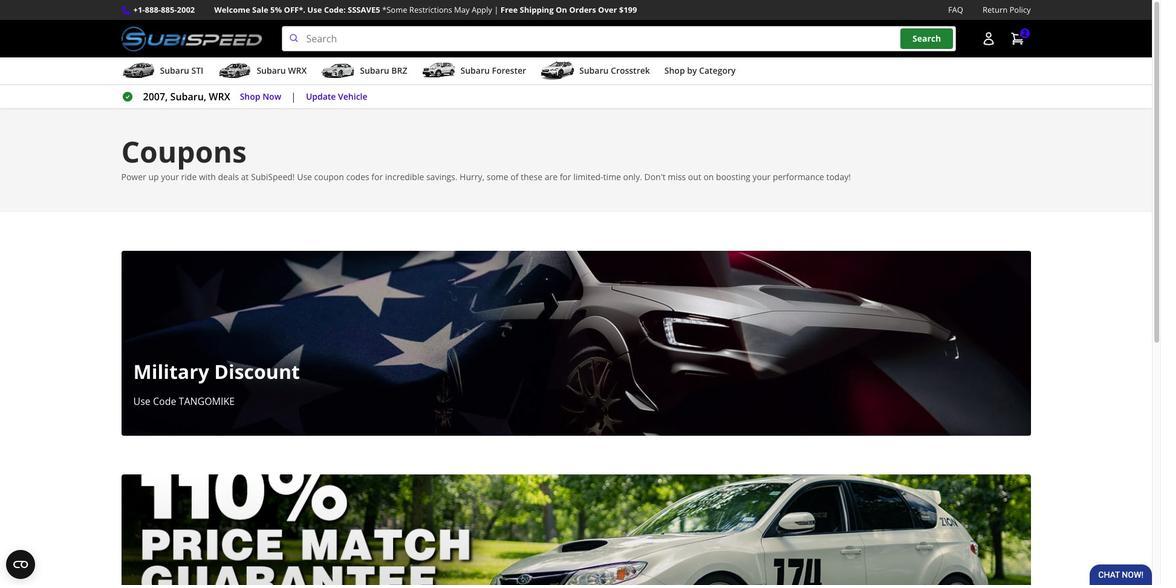 Task type: describe. For each thing, give the bounding box(es) containing it.
update
[[306, 91, 336, 102]]

power
[[121, 171, 146, 183]]

free
[[501, 4, 518, 15]]

2007,
[[143, 90, 168, 104]]

subispeed logo image
[[121, 26, 262, 51]]

are
[[545, 171, 558, 183]]

by
[[687, 65, 697, 76]]

apply
[[472, 4, 492, 15]]

hurry,
[[460, 171, 485, 183]]

888-
[[145, 4, 161, 15]]

a subaru forester thumbnail image image
[[422, 62, 456, 80]]

subaru sti button
[[121, 60, 203, 84]]

a subaru sti thumbnail image image
[[121, 62, 155, 80]]

forester
[[492, 65, 526, 76]]

brz
[[392, 65, 407, 76]]

deals
[[218, 171, 239, 183]]

ride
[[181, 171, 197, 183]]

+1-888-885-2002
[[133, 4, 195, 15]]

may
[[454, 4, 470, 15]]

subaru for subaru brz
[[360, 65, 389, 76]]

limited-
[[574, 171, 604, 183]]

subaru sti
[[160, 65, 203, 76]]

1 for from the left
[[372, 171, 383, 183]]

coupon
[[314, 171, 344, 183]]

only.
[[623, 171, 642, 183]]

subaru wrx button
[[218, 60, 307, 84]]

use code tangomike
[[133, 395, 235, 408]]

shop now link
[[240, 90, 281, 104]]

military discount
[[133, 359, 300, 385]]

on
[[556, 4, 567, 15]]

2 your from the left
[[753, 171, 771, 183]]

sti
[[191, 65, 203, 76]]

at
[[241, 171, 249, 183]]

update vehicle
[[306, 91, 368, 102]]

shipping
[[520, 4, 554, 15]]

subispeed!
[[251, 171, 295, 183]]

search button
[[901, 29, 954, 49]]

tangomike
[[179, 395, 235, 408]]

welcome
[[214, 4, 250, 15]]

subaru crosstrek
[[580, 65, 650, 76]]

out
[[688, 171, 702, 183]]

savings.
[[426, 171, 458, 183]]

coupons
[[121, 132, 247, 171]]

now
[[263, 91, 281, 102]]

miss
[[668, 171, 686, 183]]

faq link
[[949, 4, 964, 16]]

subaru brz button
[[321, 60, 407, 84]]

subaru forester
[[461, 65, 526, 76]]

return policy link
[[983, 4, 1031, 16]]

vehicle
[[338, 91, 368, 102]]

a subaru brz thumbnail image image
[[321, 62, 355, 80]]

2 button
[[1005, 27, 1031, 51]]

subaru,
[[170, 90, 206, 104]]

return
[[983, 4, 1008, 15]]

$199
[[619, 4, 637, 15]]

2002
[[177, 4, 195, 15]]

shop now
[[240, 91, 281, 102]]

2
[[1023, 27, 1028, 39]]

shop by category button
[[665, 60, 736, 84]]

a subaru wrx thumbnail image image
[[218, 62, 252, 80]]

with
[[199, 171, 216, 183]]

over
[[598, 4, 617, 15]]

search
[[913, 33, 941, 44]]

subaru brz
[[360, 65, 407, 76]]

welcome sale 5% off*. use code: sssave5
[[214, 4, 380, 15]]



Task type: vqa. For each thing, say whether or not it's contained in the screenshot.
second option from the top
no



Task type: locate. For each thing, give the bounding box(es) containing it.
subaru up now
[[257, 65, 286, 76]]

update vehicle button
[[306, 90, 368, 104]]

0 horizontal spatial shop
[[240, 91, 260, 102]]

subaru left sti
[[160, 65, 189, 76]]

0 vertical spatial use
[[308, 4, 322, 15]]

| left the free
[[494, 4, 499, 15]]

shop for shop by category
[[665, 65, 685, 76]]

subaru left crosstrek
[[580, 65, 609, 76]]

time
[[604, 171, 621, 183]]

1 vertical spatial wrx
[[209, 90, 230, 104]]

button image
[[982, 32, 996, 46]]

2 subaru from the left
[[257, 65, 286, 76]]

of
[[511, 171, 519, 183]]

shop for shop now
[[240, 91, 260, 102]]

1 vertical spatial shop
[[240, 91, 260, 102]]

code
[[153, 395, 176, 408]]

shop
[[665, 65, 685, 76], [240, 91, 260, 102]]

wrx inside dropdown button
[[288, 65, 307, 76]]

1 horizontal spatial for
[[560, 171, 571, 183]]

2 for from the left
[[560, 171, 571, 183]]

military
[[133, 359, 209, 385]]

use inside coupons power up your ride with deals at subispeed! use coupon codes for incredible savings. hurry, some of these are for limited-time only. don't miss out on boosting your performance today!
[[297, 171, 312, 183]]

on
[[704, 171, 714, 183]]

incredible
[[385, 171, 424, 183]]

subaru left forester
[[461, 65, 490, 76]]

code:
[[324, 4, 346, 15]]

wrx
[[288, 65, 307, 76], [209, 90, 230, 104]]

your
[[161, 171, 179, 183], [753, 171, 771, 183]]

use right off*.
[[308, 4, 322, 15]]

category
[[699, 65, 736, 76]]

|
[[494, 4, 499, 15], [291, 90, 296, 104]]

+1-
[[133, 4, 145, 15]]

policy
[[1010, 4, 1031, 15]]

subaru for subaru crosstrek
[[580, 65, 609, 76]]

open widget image
[[6, 551, 35, 580]]

codes
[[346, 171, 369, 183]]

faq
[[949, 4, 964, 15]]

for right codes
[[372, 171, 383, 183]]

use left code
[[133, 395, 151, 408]]

*some restrictions may apply | free shipping on orders over $199
[[382, 4, 637, 15]]

subaru
[[160, 65, 189, 76], [257, 65, 286, 76], [360, 65, 389, 76], [461, 65, 490, 76], [580, 65, 609, 76]]

for
[[372, 171, 383, 183], [560, 171, 571, 183]]

1 subaru from the left
[[160, 65, 189, 76]]

today!
[[827, 171, 851, 183]]

these
[[521, 171, 543, 183]]

a subaru crosstrek thumbnail image image
[[541, 62, 575, 80]]

1 horizontal spatial your
[[753, 171, 771, 183]]

restrictions
[[409, 4, 452, 15]]

2007, subaru, wrx
[[143, 90, 230, 104]]

use
[[308, 4, 322, 15], [297, 171, 312, 183], [133, 395, 151, 408]]

subaru for subaru sti
[[160, 65, 189, 76]]

885-
[[161, 4, 177, 15]]

*some
[[382, 4, 407, 15]]

don't
[[645, 171, 666, 183]]

subaru for subaru forester
[[461, 65, 490, 76]]

sale
[[252, 4, 268, 15]]

1 vertical spatial use
[[297, 171, 312, 183]]

5 subaru from the left
[[580, 65, 609, 76]]

shop left now
[[240, 91, 260, 102]]

2 vertical spatial use
[[133, 395, 151, 408]]

coupons power up your ride with deals at subispeed! use coupon codes for incredible savings. hurry, some of these are for limited-time only. don't miss out on boosting your performance today!
[[121, 132, 851, 183]]

3 subaru from the left
[[360, 65, 389, 76]]

subaru for subaru wrx
[[257, 65, 286, 76]]

discount
[[214, 359, 300, 385]]

0 horizontal spatial wrx
[[209, 90, 230, 104]]

0 horizontal spatial for
[[372, 171, 383, 183]]

+1-888-885-2002 link
[[133, 4, 195, 16]]

1 vertical spatial |
[[291, 90, 296, 104]]

5%
[[270, 4, 282, 15]]

1 horizontal spatial |
[[494, 4, 499, 15]]

| right now
[[291, 90, 296, 104]]

0 vertical spatial |
[[494, 4, 499, 15]]

shop inside dropdown button
[[665, 65, 685, 76]]

sssave5
[[348, 4, 380, 15]]

subaru forester button
[[422, 60, 526, 84]]

0 horizontal spatial your
[[161, 171, 179, 183]]

some
[[487, 171, 509, 183]]

subaru wrx
[[257, 65, 307, 76]]

1 horizontal spatial shop
[[665, 65, 685, 76]]

wrx down a subaru wrx thumbnail image
[[209, 90, 230, 104]]

4 subaru from the left
[[461, 65, 490, 76]]

search input field
[[282, 26, 956, 51]]

1 your from the left
[[161, 171, 179, 183]]

orders
[[569, 4, 596, 15]]

0 vertical spatial wrx
[[288, 65, 307, 76]]

0 vertical spatial shop
[[665, 65, 685, 76]]

return policy
[[983, 4, 1031, 15]]

crosstrek
[[611, 65, 650, 76]]

boosting
[[716, 171, 751, 183]]

subaru crosstrek button
[[541, 60, 650, 84]]

0 horizontal spatial |
[[291, 90, 296, 104]]

performance
[[773, 171, 824, 183]]

shop left the by
[[665, 65, 685, 76]]

for right 'are'
[[560, 171, 571, 183]]

your right up
[[161, 171, 179, 183]]

up
[[148, 171, 159, 183]]

use left coupon
[[297, 171, 312, 183]]

your right boosting at the right top of the page
[[753, 171, 771, 183]]

subaru left brz
[[360, 65, 389, 76]]

wrx up the update
[[288, 65, 307, 76]]

shop by category
[[665, 65, 736, 76]]

1 horizontal spatial wrx
[[288, 65, 307, 76]]

off*.
[[284, 4, 306, 15]]



